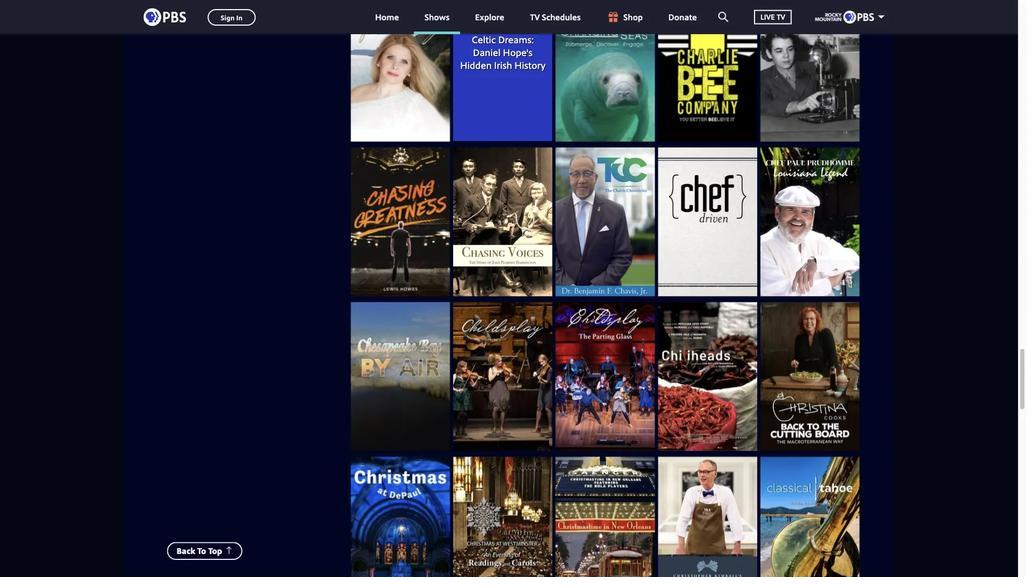 Task type: vqa. For each thing, say whether or not it's contained in the screenshot.
'full'
no



Task type: locate. For each thing, give the bounding box(es) containing it.
explore link
[[465, 0, 515, 34]]

back to top
[[177, 546, 222, 557]]

tv left schedules
[[530, 11, 540, 23]]

irish
[[494, 58, 513, 72]]

schedules
[[542, 11, 581, 23]]

tv
[[530, 11, 540, 23], [777, 12, 786, 22]]

charlotte mansfield: a woman photographer goes to war image
[[761, 0, 860, 142]]

the chavis chronicles image
[[556, 148, 655, 297]]

chasing voices image
[[454, 148, 553, 297]]

chesapeake bay by air image
[[351, 302, 450, 451]]

shop link
[[596, 0, 654, 34]]

a celtic awakening with faith marion robinson image
[[351, 0, 450, 142]]

christopher kimball's milk street television image
[[658, 457, 758, 578]]

charlie bee company image
[[658, 0, 758, 142]]

1 horizontal spatial tv
[[777, 12, 786, 22]]

christmas at westminster: an evening of readings and carols image
[[454, 457, 553, 578]]

dreams:
[[499, 33, 534, 46]]

back
[[177, 546, 195, 557]]

celtic dreams: daniel hope's hidden irish history
[[461, 33, 546, 72]]

top
[[208, 546, 222, 557]]

christina cooks: back to the cutting board image
[[761, 302, 860, 451]]

search image
[[719, 12, 729, 22]]

home
[[375, 11, 399, 23]]

chef driven image
[[658, 148, 758, 297]]

changing seas image
[[556, 0, 655, 142]]

daniel
[[473, 46, 501, 59]]

chiliheads image
[[658, 302, 758, 451]]

tv right live on the top
[[777, 12, 786, 22]]

chasing greatness image
[[351, 148, 450, 297]]

hidden
[[461, 58, 492, 72]]

live tv link
[[744, 0, 803, 34]]



Task type: describe. For each thing, give the bounding box(es) containing it.
rmpbs image
[[816, 11, 875, 24]]

tv schedules
[[530, 11, 581, 23]]

donate link
[[658, 0, 708, 34]]

classical tahoe image
[[761, 457, 860, 578]]

history
[[515, 58, 546, 72]]

home link
[[365, 0, 410, 34]]

hope's
[[503, 46, 533, 59]]

shop
[[624, 11, 643, 23]]

christmas at depaul image
[[351, 457, 450, 578]]

chef paul prudhomme: louisiana legend image
[[761, 148, 860, 297]]

explore
[[475, 11, 505, 23]]

pbs image
[[144, 5, 186, 29]]

shows
[[425, 11, 450, 23]]

live
[[761, 12, 775, 22]]

0 horizontal spatial tv
[[530, 11, 540, 23]]

shows link
[[414, 0, 460, 34]]

christmastime in new orleans image
[[556, 457, 655, 578]]

donate
[[669, 11, 697, 23]]

tv schedules link
[[520, 0, 592, 34]]

live tv
[[761, 12, 786, 22]]

back to top button
[[167, 543, 243, 560]]

to
[[197, 546, 206, 557]]

childsplay: a story of fiddles, fiddlers and a fiddlemaker image
[[454, 302, 553, 451]]

childsplay: the parting glass image
[[556, 302, 655, 451]]

celtic
[[472, 33, 496, 46]]



